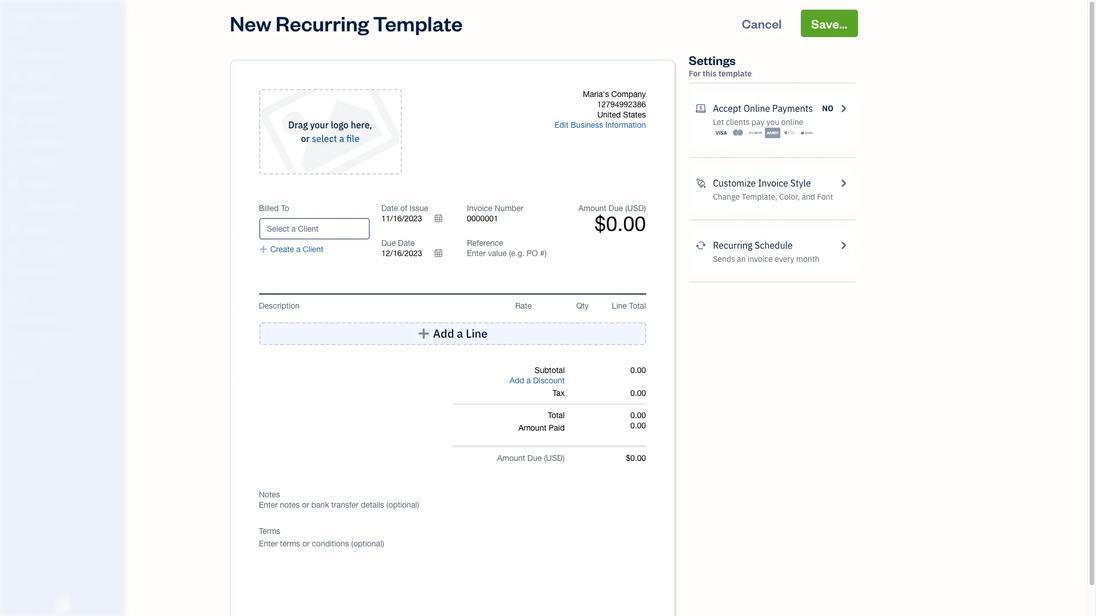 Task type: describe. For each thing, give the bounding box(es) containing it.
dashboard image
[[7, 50, 21, 61]]

main element
[[0, 0, 154, 617]]

customize invoice style
[[713, 178, 811, 189]]

owner
[[9, 23, 30, 31]]

maria's for maria's company owner
[[9, 10, 39, 22]]

business
[[571, 120, 603, 130]]

save…
[[811, 15, 848, 31]]

your
[[310, 119, 329, 131]]

schedule
[[755, 240, 793, 251]]

drag your logo here , or select a file
[[288, 119, 372, 144]]

3 0.00 from the top
[[631, 411, 646, 420]]

change
[[713, 192, 740, 202]]

Client text field
[[260, 219, 369, 239]]

plus image
[[417, 328, 430, 340]]

terms
[[259, 527, 280, 536]]

settings
[[689, 52, 736, 68]]

due date 12/16/2023
[[381, 239, 422, 258]]

1 0.00 from the top
[[631, 366, 646, 375]]

reference
[[467, 239, 503, 248]]

client image
[[7, 71, 21, 83]]

logo
[[331, 119, 349, 131]]

onlinesales image
[[696, 102, 706, 115]]

for
[[689, 69, 701, 79]]

0 vertical spatial total
[[629, 301, 646, 311]]

change template, color, and font
[[713, 192, 833, 202]]

12/16/2023 button
[[381, 248, 450, 259]]

issue
[[410, 204, 428, 213]]

) for amount due ( usd )
[[563, 454, 565, 463]]

due inside "due date 12/16/2023"
[[381, 239, 396, 248]]

states
[[623, 110, 646, 119]]

paid
[[549, 424, 565, 433]]

plus image
[[259, 244, 268, 255]]

rate
[[515, 301, 532, 311]]

recurring schedule
[[713, 240, 793, 251]]

a inside "add a line" button
[[457, 327, 463, 341]]

payments
[[772, 103, 813, 114]]

amount inside 'total amount paid'
[[519, 424, 547, 433]]

refresh image
[[696, 239, 706, 252]]

discount
[[533, 376, 565, 385]]

sends
[[713, 254, 735, 264]]

1 horizontal spatial recurring
[[713, 240, 753, 251]]

invoice number 0000001
[[467, 204, 523, 223]]

bank image
[[800, 127, 815, 139]]

qty
[[576, 301, 589, 311]]

create
[[270, 245, 294, 254]]

add a line
[[433, 327, 488, 341]]

discover image
[[748, 127, 763, 139]]

number
[[495, 204, 523, 213]]

template
[[719, 69, 752, 79]]

online
[[781, 117, 804, 127]]

0000001 button
[[467, 214, 551, 224]]

a inside drag your logo here , or select a file
[[339, 133, 344, 144]]

,
[[370, 119, 372, 131]]

color,
[[779, 192, 800, 202]]

here
[[351, 119, 370, 131]]

0 vertical spatial line
[[612, 301, 627, 311]]

add a discount button
[[510, 376, 565, 386]]

subtotal add a discount tax
[[510, 366, 565, 398]]

to
[[281, 204, 289, 213]]

accept online payments
[[713, 103, 813, 114]]

select
[[312, 133, 337, 144]]

style
[[791, 178, 811, 189]]

1 horizontal spatial invoice
[[758, 178, 788, 189]]

date of issue 11/16/2023
[[381, 204, 428, 223]]

let clients pay you online
[[713, 117, 804, 127]]

pay
[[752, 117, 765, 127]]

11/16/2023 button
[[381, 214, 450, 224]]

new
[[230, 10, 272, 37]]

Notes text field
[[259, 500, 646, 510]]

company for maria's company 12794992386 united states edit business information
[[611, 90, 646, 99]]

create a client
[[270, 245, 323, 254]]

due for amount due ( usd ) $0.00
[[609, 204, 623, 213]]

chart image
[[7, 245, 21, 256]]

an
[[737, 254, 746, 264]]

settings for this template
[[689, 52, 752, 79]]

12794992386
[[597, 100, 646, 109]]

every
[[775, 254, 794, 264]]

template
[[373, 10, 463, 37]]

save… button
[[801, 10, 858, 37]]

add inside button
[[433, 327, 454, 341]]

amount for amount due ( usd ) $0.00
[[579, 204, 607, 213]]

mastercard image
[[730, 127, 746, 139]]

client
[[303, 245, 323, 254]]

( for amount due ( usd ) $0.00
[[625, 204, 627, 213]]

accept
[[713, 103, 742, 114]]

total amount paid
[[519, 411, 565, 433]]

company for maria's company owner
[[41, 10, 81, 22]]



Task type: locate. For each thing, give the bounding box(es) containing it.
information
[[605, 120, 646, 130]]

template,
[[742, 192, 778, 202]]

) for amount due ( usd ) $0.00
[[644, 204, 646, 213]]

maria's inside maria's company owner
[[9, 10, 39, 22]]

description
[[259, 301, 300, 311]]

maria's up the united
[[583, 90, 609, 99]]

2 vertical spatial chevronright image
[[838, 239, 849, 252]]

amount due ( usd )
[[497, 454, 565, 463]]

$0.00 inside amount due ( usd ) $0.00
[[595, 212, 646, 236]]

you
[[767, 117, 780, 127]]

2 horizontal spatial due
[[609, 204, 623, 213]]

add inside subtotal add a discount tax
[[510, 376, 524, 385]]

1 horizontal spatial due
[[527, 454, 542, 463]]

let
[[713, 117, 724, 127]]

1 horizontal spatial usd
[[627, 204, 644, 213]]

total right qty
[[629, 301, 646, 311]]

sends an invoice every month
[[713, 254, 820, 264]]

( inside amount due ( usd ) $0.00
[[625, 204, 627, 213]]

0 horizontal spatial recurring
[[276, 10, 369, 37]]

1 chevronright image from the top
[[838, 102, 849, 115]]

usd for amount due ( usd )
[[546, 454, 563, 463]]

Terms text field
[[259, 539, 646, 549]]

a left file
[[339, 133, 344, 144]]

date inside "due date 12/16/2023"
[[398, 239, 415, 248]]

apps image
[[9, 296, 122, 305]]

money image
[[7, 223, 21, 235]]

1 vertical spatial add
[[510, 376, 524, 385]]

edit business information button
[[555, 120, 646, 130]]

add a line button
[[259, 323, 646, 345]]

notes
[[259, 490, 280, 500]]

amount inside amount due ( usd ) $0.00
[[579, 204, 607, 213]]

1 vertical spatial company
[[611, 90, 646, 99]]

0 vertical spatial $0.00
[[595, 212, 646, 236]]

date up 12/16/2023
[[398, 239, 415, 248]]

Reference Number text field
[[467, 249, 548, 258]]

line right qty
[[612, 301, 627, 311]]

12/16/2023
[[381, 249, 422, 258]]

2 0.00 from the top
[[631, 389, 646, 398]]

1 horizontal spatial add
[[510, 376, 524, 385]]

settings image
[[9, 369, 122, 378]]

0 vertical spatial usd
[[627, 204, 644, 213]]

add left the discount
[[510, 376, 524, 385]]

total
[[629, 301, 646, 311], [548, 411, 565, 420]]

0 vertical spatial )
[[644, 204, 646, 213]]

3 chevronright image from the top
[[838, 239, 849, 252]]

1 horizontal spatial (
[[625, 204, 627, 213]]

( for amount due ( usd )
[[544, 454, 546, 463]]

customize
[[713, 178, 756, 189]]

date left of
[[381, 204, 398, 213]]

billed
[[259, 204, 279, 213]]

total up paid
[[548, 411, 565, 420]]

line total
[[612, 301, 646, 311]]

0 horizontal spatial maria's
[[9, 10, 39, 22]]

paintbrush image
[[696, 176, 706, 190]]

1 vertical spatial recurring
[[713, 240, 753, 251]]

0 horizontal spatial due
[[381, 239, 396, 248]]

chevronright image for no
[[838, 102, 849, 115]]

1 horizontal spatial line
[[612, 301, 627, 311]]

a right plus image
[[457, 327, 463, 341]]

or
[[301, 133, 310, 144]]

due for amount due ( usd )
[[527, 454, 542, 463]]

a
[[339, 133, 344, 144], [296, 245, 301, 254], [457, 327, 463, 341], [527, 376, 531, 385]]

team members image
[[9, 314, 122, 323]]

1 horizontal spatial total
[[629, 301, 646, 311]]

cancel button
[[732, 10, 792, 37]]

chevronright image for recurring schedule
[[838, 239, 849, 252]]

invoice
[[748, 254, 773, 264]]

project image
[[7, 180, 21, 191]]

timer image
[[7, 202, 21, 213]]

0 horizontal spatial add
[[433, 327, 454, 341]]

11/16/2023
[[381, 214, 422, 223]]

a left the discount
[[527, 376, 531, 385]]

amount due ( usd ) $0.00
[[579, 204, 646, 236]]

2 chevronright image from the top
[[838, 176, 849, 190]]

due inside amount due ( usd ) $0.00
[[609, 204, 623, 213]]

0 horizontal spatial total
[[548, 411, 565, 420]]

1 horizontal spatial maria's
[[583, 90, 609, 99]]

maria's company owner
[[9, 10, 81, 31]]

font
[[817, 192, 833, 202]]

a inside create a client button
[[296, 245, 301, 254]]

1 vertical spatial date
[[398, 239, 415, 248]]

1 vertical spatial )
[[563, 454, 565, 463]]

maria's inside maria's company 12794992386 united states edit business information
[[583, 90, 609, 99]]

0 vertical spatial amount
[[579, 204, 607, 213]]

$0.00
[[595, 212, 646, 236], [626, 454, 646, 463]]

month
[[796, 254, 820, 264]]

0 vertical spatial due
[[609, 204, 623, 213]]

total inside 'total amount paid'
[[548, 411, 565, 420]]

payment image
[[7, 136, 21, 148]]

0 horizontal spatial )
[[563, 454, 565, 463]]

american express image
[[765, 127, 780, 139]]

1 vertical spatial due
[[381, 239, 396, 248]]

a inside subtotal add a discount tax
[[527, 376, 531, 385]]

1 vertical spatial (
[[544, 454, 546, 463]]

add
[[433, 327, 454, 341], [510, 376, 524, 385]]

invoice inside the invoice number 0000001
[[467, 204, 493, 213]]

1 vertical spatial line
[[466, 327, 488, 341]]

0 vertical spatial maria's
[[9, 10, 39, 22]]

usd for amount due ( usd ) $0.00
[[627, 204, 644, 213]]

4 0.00 from the top
[[631, 421, 646, 431]]

drag
[[288, 119, 308, 131]]

line
[[612, 301, 627, 311], [466, 327, 488, 341]]

subtotal
[[535, 366, 565, 375]]

of
[[400, 204, 407, 213]]

1 vertical spatial usd
[[546, 454, 563, 463]]

1 horizontal spatial )
[[644, 204, 646, 213]]

chevronright image for customize invoice style
[[838, 176, 849, 190]]

no
[[822, 103, 834, 114]]

tax
[[553, 389, 565, 398]]

chevronright image
[[838, 102, 849, 115], [838, 176, 849, 190], [838, 239, 849, 252]]

1 vertical spatial maria's
[[583, 90, 609, 99]]

create a client button
[[259, 244, 323, 255]]

line inside button
[[466, 327, 488, 341]]

0 horizontal spatial invoice
[[467, 204, 493, 213]]

0 horizontal spatial line
[[466, 327, 488, 341]]

usd inside amount due ( usd ) $0.00
[[627, 204, 644, 213]]

invoice up 0000001
[[467, 204, 493, 213]]

invoice up change template, color, and font on the right top of page
[[758, 178, 788, 189]]

company inside maria's company owner
[[41, 10, 81, 22]]

invoice image
[[7, 115, 21, 126]]

items and services image
[[9, 332, 122, 341]]

) inside amount due ( usd ) $0.00
[[644, 204, 646, 213]]

this
[[703, 69, 717, 79]]

0000001
[[467, 214, 498, 223]]

file
[[346, 133, 360, 144]]

amount for amount due ( usd )
[[497, 454, 525, 463]]

0.00
[[631, 366, 646, 375], [631, 389, 646, 398], [631, 411, 646, 420], [631, 421, 646, 431]]

visa image
[[713, 127, 729, 139]]

line right plus image
[[466, 327, 488, 341]]

1 vertical spatial $0.00
[[626, 454, 646, 463]]

(
[[625, 204, 627, 213], [544, 454, 546, 463]]

invoice
[[758, 178, 788, 189], [467, 204, 493, 213]]

2 vertical spatial amount
[[497, 454, 525, 463]]

1 horizontal spatial company
[[611, 90, 646, 99]]

company inside maria's company 12794992386 united states edit business information
[[611, 90, 646, 99]]

new recurring template
[[230, 10, 463, 37]]

edit
[[555, 120, 569, 130]]

report image
[[7, 267, 21, 278]]

freshbooks image
[[54, 598, 72, 612]]

)
[[644, 204, 646, 213], [563, 454, 565, 463]]

0 horizontal spatial (
[[544, 454, 546, 463]]

0 horizontal spatial company
[[41, 10, 81, 22]]

estimate image
[[7, 93, 21, 104]]

maria's
[[9, 10, 39, 22], [583, 90, 609, 99]]

0 vertical spatial chevronright image
[[838, 102, 849, 115]]

date
[[381, 204, 398, 213], [398, 239, 415, 248]]

maria's for maria's company 12794992386 united states edit business information
[[583, 90, 609, 99]]

apple pay image
[[782, 127, 798, 139]]

cancel
[[742, 15, 782, 31]]

usd
[[627, 204, 644, 213], [546, 454, 563, 463]]

0 vertical spatial recurring
[[276, 10, 369, 37]]

amount
[[579, 204, 607, 213], [519, 424, 547, 433], [497, 454, 525, 463]]

company
[[41, 10, 81, 22], [611, 90, 646, 99]]

0 vertical spatial invoice
[[758, 178, 788, 189]]

a left client at the left top
[[296, 245, 301, 254]]

bank connections image
[[9, 351, 122, 360]]

expense image
[[7, 158, 21, 170]]

2 vertical spatial due
[[527, 454, 542, 463]]

and
[[802, 192, 815, 202]]

0 vertical spatial company
[[41, 10, 81, 22]]

0 horizontal spatial usd
[[546, 454, 563, 463]]

clients
[[726, 117, 750, 127]]

add right plus image
[[433, 327, 454, 341]]

0 vertical spatial add
[[433, 327, 454, 341]]

0 vertical spatial date
[[381, 204, 398, 213]]

0 vertical spatial (
[[625, 204, 627, 213]]

1 vertical spatial total
[[548, 411, 565, 420]]

united
[[597, 110, 621, 119]]

billed to
[[259, 204, 289, 213]]

1 vertical spatial invoice
[[467, 204, 493, 213]]

due
[[609, 204, 623, 213], [381, 239, 396, 248], [527, 454, 542, 463]]

online
[[744, 103, 770, 114]]

0.00 0.00
[[631, 411, 646, 431]]

date inside "date of issue 11/16/2023"
[[381, 204, 398, 213]]

maria's company 12794992386 united states edit business information
[[555, 90, 646, 130]]

1 vertical spatial chevronright image
[[838, 176, 849, 190]]

maria's up owner
[[9, 10, 39, 22]]

1 vertical spatial amount
[[519, 424, 547, 433]]



Task type: vqa. For each thing, say whether or not it's contained in the screenshot.
the top "columns"
no



